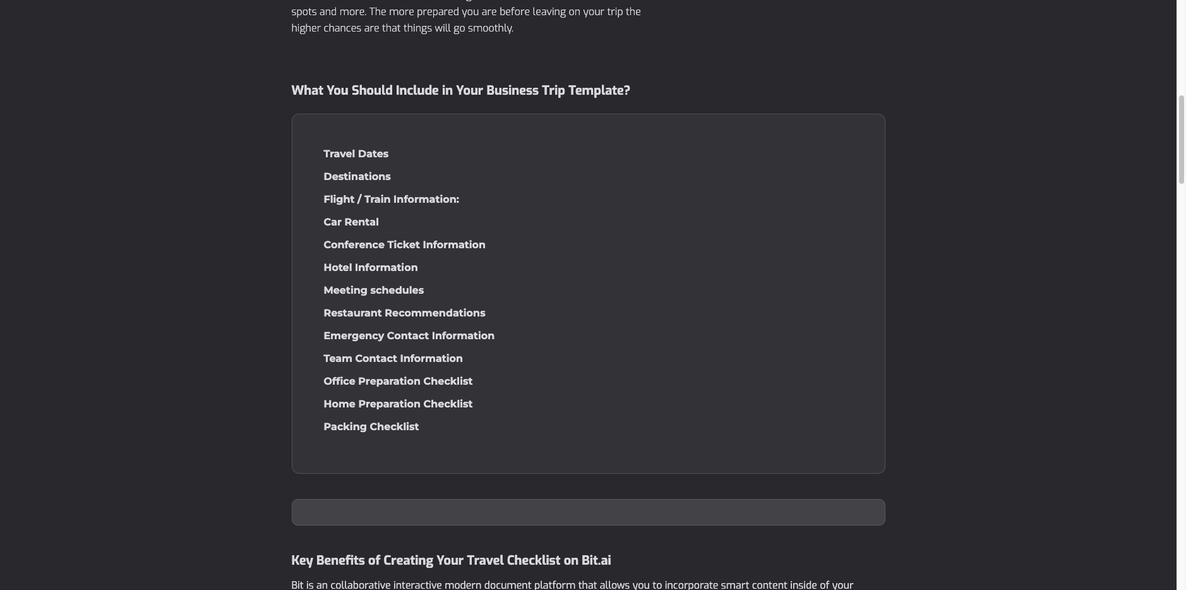 Task type: describe. For each thing, give the bounding box(es) containing it.
travel dates
[[324, 148, 389, 160]]

ticket
[[388, 239, 420, 251]]

contact for team
[[356, 353, 397, 365]]

should
[[352, 82, 393, 99]]

flight
[[324, 193, 355, 205]]

business
[[487, 82, 539, 99]]

checklist left on
[[507, 552, 561, 569]]

restaurant
[[324, 307, 382, 319]]

packing checklist
[[324, 421, 419, 433]]

checklist down the office preparation checklist
[[424, 398, 473, 410]]

/
[[358, 193, 362, 205]]

include
[[396, 82, 439, 99]]

car
[[324, 216, 342, 228]]

checklist down home preparation checklist
[[370, 421, 419, 433]]

emergency contact information
[[324, 330, 495, 342]]

bit.ai
[[582, 552, 612, 569]]

you
[[327, 82, 349, 99]]

meeting
[[324, 284, 368, 296]]

team contact information
[[324, 353, 463, 365]]

home
[[324, 398, 356, 410]]

office preparation checklist
[[324, 375, 473, 387]]

conference ticket information
[[324, 239, 486, 251]]

information for team contact information
[[400, 353, 463, 365]]

rental
[[345, 216, 379, 228]]

creating
[[384, 552, 434, 569]]

in
[[442, 82, 453, 99]]

restaurant recommendations
[[324, 307, 486, 319]]

information for conference ticket information
[[423, 239, 486, 251]]

1 horizontal spatial travel
[[467, 552, 504, 569]]

home preparation checklist
[[324, 398, 473, 410]]

template?
[[569, 82, 631, 99]]



Task type: locate. For each thing, give the bounding box(es) containing it.
1 vertical spatial your
[[437, 552, 464, 569]]

car rental
[[324, 216, 379, 228]]

key benefits of creating your travel checklist on bit.ai
[[292, 552, 612, 569]]

emergency
[[324, 330, 384, 342]]

0 horizontal spatial travel
[[324, 148, 355, 160]]

your right creating
[[437, 552, 464, 569]]

preparation down team contact information
[[359, 375, 421, 387]]

contact for emergency
[[387, 330, 429, 342]]

0 vertical spatial your
[[456, 82, 484, 99]]

your
[[456, 82, 484, 99], [437, 552, 464, 569]]

preparation for office
[[359, 375, 421, 387]]

preparation down the office preparation checklist
[[359, 398, 421, 410]]

information
[[423, 239, 486, 251], [355, 262, 418, 274], [432, 330, 495, 342], [400, 353, 463, 365]]

contact up the office preparation checklist
[[356, 353, 397, 365]]

1 vertical spatial preparation
[[359, 398, 421, 410]]

information down emergency contact information
[[400, 353, 463, 365]]

1 preparation from the top
[[359, 375, 421, 387]]

flight / train information:
[[324, 193, 459, 205]]

dates
[[358, 148, 389, 160]]

packing
[[324, 421, 367, 433]]

trip
[[542, 82, 566, 99]]

contact
[[387, 330, 429, 342], [356, 353, 397, 365]]

hotel
[[324, 262, 352, 274]]

what you should include in your business trip template?
[[292, 82, 631, 99]]

what
[[292, 82, 324, 99]]

information for emergency contact information
[[432, 330, 495, 342]]

travel
[[324, 148, 355, 160], [467, 552, 504, 569]]

information:
[[394, 193, 459, 205]]

preparation
[[359, 375, 421, 387], [359, 398, 421, 410]]

preparation for home
[[359, 398, 421, 410]]

information up schedules
[[355, 262, 418, 274]]

0 vertical spatial travel
[[324, 148, 355, 160]]

benefits
[[317, 552, 365, 569]]

recommendations
[[385, 307, 486, 319]]

destinations
[[324, 171, 391, 183]]

meeting schedules
[[324, 284, 424, 296]]

of
[[369, 552, 381, 569]]

1 vertical spatial contact
[[356, 353, 397, 365]]

checklist
[[424, 375, 473, 387], [424, 398, 473, 410], [370, 421, 419, 433], [507, 552, 561, 569]]

train
[[365, 193, 391, 205]]

information down recommendations
[[432, 330, 495, 342]]

checklist up home preparation checklist
[[424, 375, 473, 387]]

information right ticket on the top of the page
[[423, 239, 486, 251]]

team
[[324, 353, 353, 365]]

2 preparation from the top
[[359, 398, 421, 410]]

contact down restaurant recommendations
[[387, 330, 429, 342]]

0 vertical spatial preparation
[[359, 375, 421, 387]]

on
[[564, 552, 579, 569]]

1 vertical spatial travel
[[467, 552, 504, 569]]

key
[[292, 552, 313, 569]]

office
[[324, 375, 356, 387]]

conference
[[324, 239, 385, 251]]

your right "in" on the left of page
[[456, 82, 484, 99]]

0 vertical spatial contact
[[387, 330, 429, 342]]

schedules
[[371, 284, 424, 296]]

hotel information
[[324, 262, 418, 274]]



Task type: vqa. For each thing, say whether or not it's contained in the screenshot.
Information
yes



